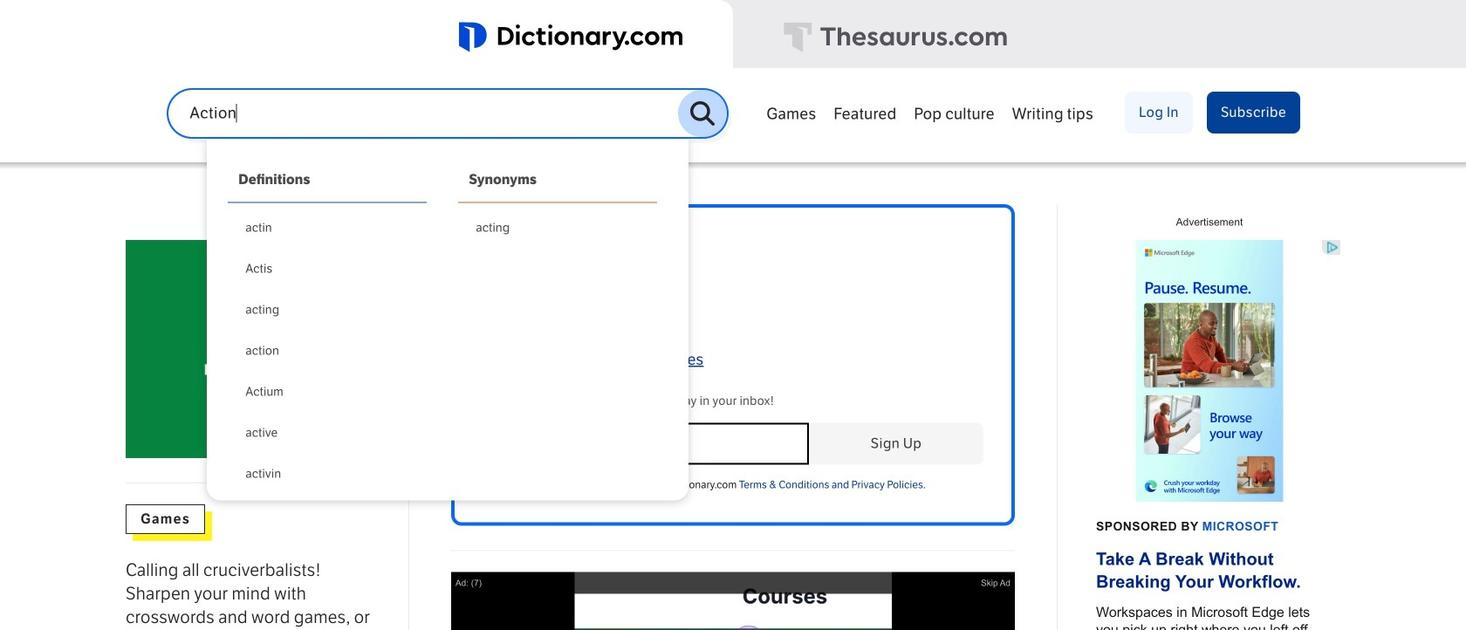 Task type: describe. For each thing, give the bounding box(es) containing it.
pages menu element
[[758, 92, 1300, 160]]

Start typing any word or phrase text field
[[169, 104, 678, 123]]

Enter your email address text field
[[483, 423, 809, 465]]



Task type: locate. For each thing, give the bounding box(es) containing it.
switch site tab list
[[0, 0, 1466, 70]]

video player region
[[451, 572, 1015, 630]]



Task type: vqa. For each thing, say whether or not it's contained in the screenshot.
Switch Site tab list
yes



